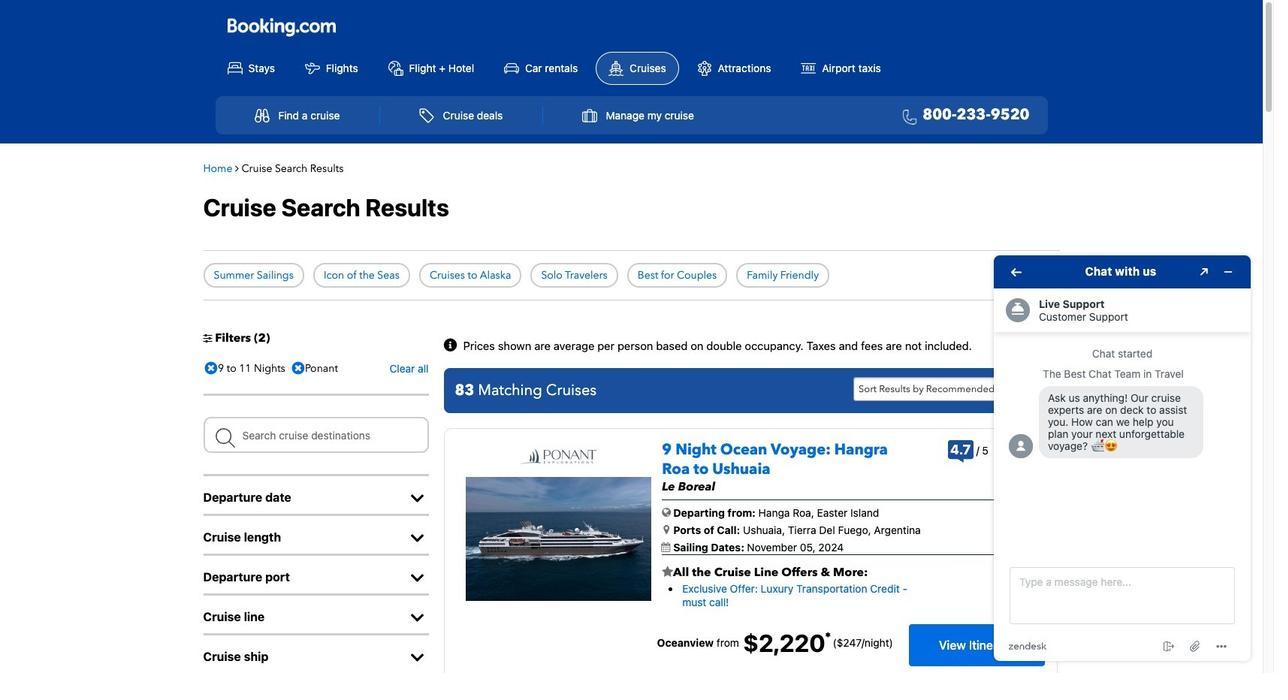 Task type: describe. For each thing, give the bounding box(es) containing it.
globe image
[[662, 507, 671, 518]]

Search cruise destinations text field
[[203, 417, 429, 453]]

times circle image
[[201, 358, 221, 380]]

calendar image
[[662, 543, 671, 553]]

travel menu navigation
[[215, 96, 1048, 134]]

4 chevron down image from the top
[[406, 611, 429, 626]]

sliders image
[[203, 333, 212, 344]]

ponant image
[[521, 446, 597, 467]]

map marker image
[[664, 525, 670, 535]]

info label image
[[444, 338, 460, 353]]

asterisk image
[[826, 632, 831, 638]]

2 chevron down image from the top
[[406, 531, 429, 547]]



Task type: locate. For each thing, give the bounding box(es) containing it.
chevron down image
[[406, 492, 429, 507], [406, 531, 429, 547], [406, 571, 429, 586], [406, 611, 429, 626], [406, 651, 429, 666]]

le boreal image
[[466, 477, 652, 601]]

star image
[[662, 566, 674, 578]]

5 chevron down image from the top
[[406, 651, 429, 666]]

1 chevron down image from the top
[[406, 492, 429, 507]]

prices shown are average per person based on double occupancy. taxes and fees are not included. element
[[463, 340, 973, 351]]

main content
[[196, 151, 1068, 673]]

times circle image
[[288, 358, 308, 380]]

None field
[[203, 417, 429, 453]]

3 chevron down image from the top
[[406, 571, 429, 586]]

booking.com home image
[[227, 17, 336, 37]]

angle right image
[[235, 163, 239, 173]]



Task type: vqa. For each thing, say whether or not it's contained in the screenshot.
3rd chevron down image from the bottom of the page
yes



